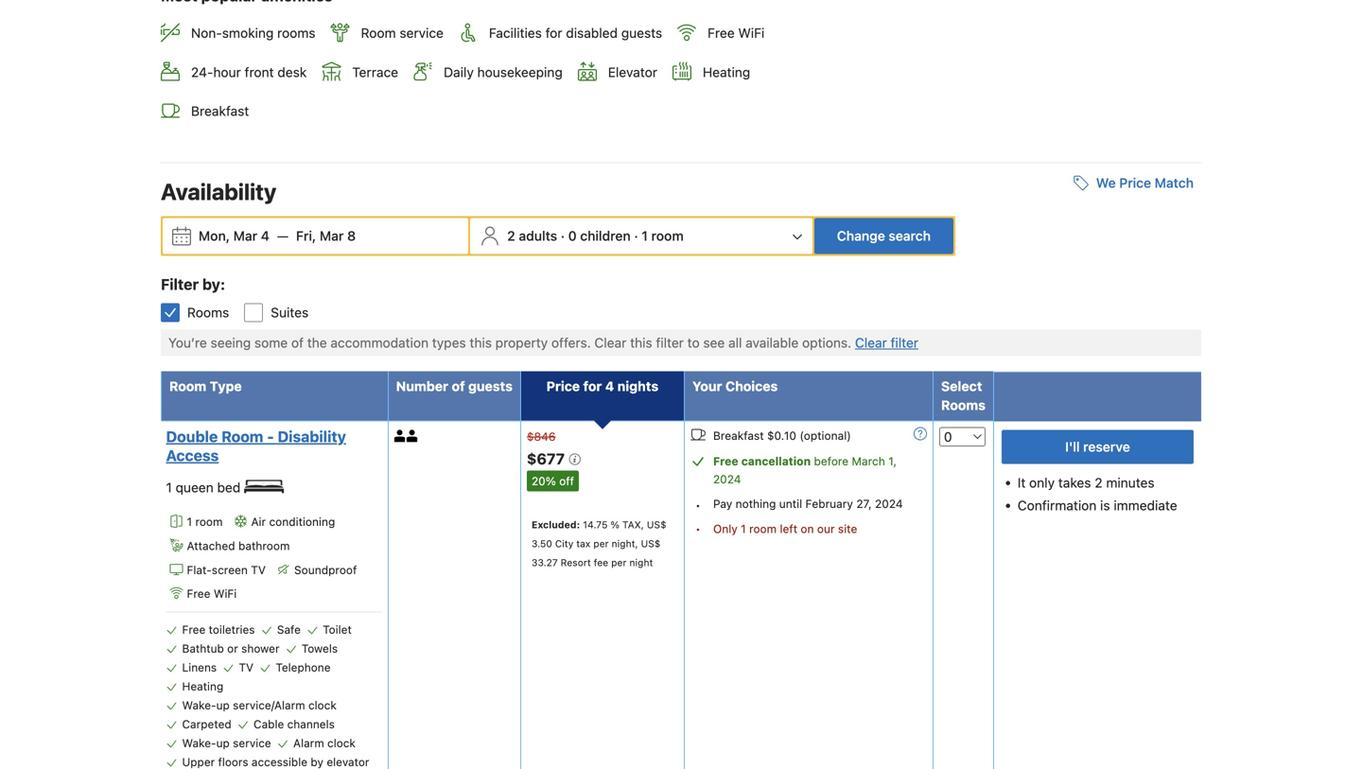 Task type: locate. For each thing, give the bounding box(es) containing it.
0 vertical spatial breakfast
[[191, 103, 249, 119]]

service down cable
[[233, 737, 271, 750]]

clock up channels
[[308, 699, 337, 712]]

this up 'nights'
[[630, 335, 653, 351]]

0 vertical spatial rooms
[[187, 305, 229, 320]]

4 left —
[[261, 228, 270, 244]]

select rooms
[[942, 379, 986, 413]]

• left "only"
[[696, 522, 701, 536]]

4 for mar
[[261, 228, 270, 244]]

service
[[400, 25, 444, 41], [233, 737, 271, 750]]

0 vertical spatial price
[[1120, 175, 1152, 191]]

0 vertical spatial 2024
[[714, 473, 742, 486]]

1 vertical spatial for
[[584, 379, 602, 394]]

1 vertical spatial per
[[612, 557, 627, 568]]

for left disabled
[[546, 25, 563, 41]]

0 vertical spatial us$
[[647, 519, 667, 531]]

flat-screen tv
[[187, 563, 266, 577]]

1 vertical spatial 2024
[[875, 497, 903, 511]]

heating right elevator
[[703, 64, 751, 80]]

room up terrace on the left top of the page
[[361, 25, 396, 41]]

1 horizontal spatial free wifi
[[708, 25, 765, 41]]

of left the
[[291, 335, 304, 351]]

1 horizontal spatial filter
[[891, 335, 919, 351]]

• left pay
[[696, 499, 701, 512]]

0 vertical spatial per
[[594, 538, 609, 549]]

0 vertical spatial up
[[216, 699, 230, 712]]

hour
[[213, 64, 241, 80]]

1 horizontal spatial clear
[[855, 335, 888, 351]]

0 horizontal spatial price
[[547, 379, 580, 394]]

room left type
[[169, 379, 207, 394]]

it
[[1018, 475, 1026, 491]]

2 inside dropdown button
[[507, 228, 516, 244]]

breakfast for breakfast $0.10 (optional)
[[714, 429, 764, 443]]

1 vertical spatial •
[[696, 522, 701, 536]]

per right 'tax' at the bottom left
[[594, 538, 609, 549]]

linens
[[182, 661, 217, 674]]

channels
[[287, 718, 335, 731]]

clear right offers.
[[595, 335, 627, 351]]

see
[[704, 335, 725, 351]]

mar left 8
[[320, 228, 344, 244]]

night,
[[612, 538, 638, 549]]

1 horizontal spatial 4
[[606, 379, 614, 394]]

1 this from the left
[[470, 335, 492, 351]]

wake- for wake-up service/alarm clock
[[182, 699, 216, 712]]

rooms
[[187, 305, 229, 320], [942, 398, 986, 413]]

price inside dropdown button
[[1120, 175, 1152, 191]]

20% off. you're getting 20% off the original price due to multiple deals and benefits.. element
[[527, 471, 579, 492]]

breakfast down hour
[[191, 103, 249, 119]]

2 mar from the left
[[320, 228, 344, 244]]

free
[[708, 25, 735, 41], [714, 455, 739, 468], [187, 587, 211, 601], [182, 623, 206, 637]]

1 horizontal spatial for
[[584, 379, 602, 394]]

0 horizontal spatial room
[[195, 515, 223, 529]]

0 vertical spatial room
[[361, 25, 396, 41]]

mon, mar 4 button
[[191, 219, 277, 253]]

clock up elevator
[[327, 737, 356, 750]]

1 horizontal spatial wifi
[[739, 25, 765, 41]]

breakfast
[[191, 103, 249, 119], [714, 429, 764, 443]]

1 vertical spatial room
[[169, 379, 207, 394]]

room left "-"
[[222, 428, 264, 446]]

$677
[[527, 450, 569, 468]]

0 horizontal spatial mar
[[233, 228, 258, 244]]

rooms down by: on the top
[[187, 305, 229, 320]]

minutes
[[1107, 475, 1155, 491]]

occupancy image
[[394, 430, 407, 443], [407, 430, 419, 443]]

for left 'nights'
[[584, 379, 602, 394]]

0 horizontal spatial heating
[[182, 680, 224, 693]]

bathtub
[[182, 642, 224, 656]]

1 horizontal spatial of
[[452, 379, 465, 394]]

0
[[569, 228, 577, 244]]

wake-up service
[[182, 737, 271, 750]]

2 up is
[[1095, 475, 1103, 491]]

0 vertical spatial free wifi
[[708, 25, 765, 41]]

mon, mar 4 — fri, mar 8
[[199, 228, 356, 244]]

1 up from the top
[[216, 699, 230, 712]]

1 horizontal spatial heating
[[703, 64, 751, 80]]

0 horizontal spatial free wifi
[[187, 587, 237, 601]]

clear filter link
[[855, 335, 919, 351]]

guests up elevator
[[622, 25, 663, 41]]

search
[[889, 228, 931, 244]]

wake-up service/alarm clock
[[182, 699, 337, 712]]

2
[[507, 228, 516, 244], [1095, 475, 1103, 491]]

0 horizontal spatial clear
[[595, 335, 627, 351]]

1 horizontal spatial room
[[222, 428, 264, 446]]

up for service/alarm
[[216, 699, 230, 712]]

price down offers.
[[547, 379, 580, 394]]

carpeted
[[182, 718, 232, 731]]

wake- up carpeted
[[182, 699, 216, 712]]

0 vertical spatial clock
[[308, 699, 337, 712]]

rooms down select
[[942, 398, 986, 413]]

1 vertical spatial breakfast
[[714, 429, 764, 443]]

1 horizontal spatial breakfast
[[714, 429, 764, 443]]

2 left adults
[[507, 228, 516, 244]]

number of guests
[[396, 379, 513, 394]]

-
[[267, 428, 274, 446]]

0 vertical spatial wifi
[[739, 25, 765, 41]]

1 mar from the left
[[233, 228, 258, 244]]

select
[[942, 379, 983, 394]]

i'll reserve
[[1066, 439, 1131, 455]]

0 horizontal spatial 2
[[507, 228, 516, 244]]

room left the left
[[750, 522, 777, 536]]

2 up from the top
[[216, 737, 230, 750]]

0 horizontal spatial breakfast
[[191, 103, 249, 119]]

choices
[[726, 379, 778, 394]]

fee
[[594, 557, 609, 568]]

1 vertical spatial of
[[452, 379, 465, 394]]

desk
[[278, 64, 307, 80]]

0 horizontal spatial for
[[546, 25, 563, 41]]

0 horizontal spatial ·
[[561, 228, 565, 244]]

us$ up night
[[641, 538, 661, 549]]

4
[[261, 228, 270, 244], [606, 379, 614, 394]]

filter right options.
[[891, 335, 919, 351]]

room right children
[[652, 228, 684, 244]]

room for room service
[[361, 25, 396, 41]]

tv down bathroom in the bottom left of the page
[[251, 563, 266, 577]]

1 horizontal spatial rooms
[[942, 398, 986, 413]]

clear right options.
[[855, 335, 888, 351]]

service left facilities
[[400, 25, 444, 41]]

20%
[[532, 475, 556, 488]]

2024 up pay
[[714, 473, 742, 486]]

double room - disability access link
[[166, 427, 377, 465]]

2 horizontal spatial room
[[361, 25, 396, 41]]

of right number
[[452, 379, 465, 394]]

breakfast $0.10 (optional)
[[714, 429, 852, 443]]

guests down property
[[469, 379, 513, 394]]

until
[[780, 497, 803, 511]]

double
[[166, 428, 218, 446]]

0 vertical spatial wake-
[[182, 699, 216, 712]]

price right we in the right top of the page
[[1120, 175, 1152, 191]]

1 horizontal spatial this
[[630, 335, 653, 351]]

wake- for wake-up service
[[182, 737, 216, 750]]

accommodation
[[331, 335, 429, 351]]

non-smoking rooms
[[191, 25, 316, 41]]

1 horizontal spatial service
[[400, 25, 444, 41]]

1 horizontal spatial price
[[1120, 175, 1152, 191]]

room inside 'double room - disability access'
[[222, 428, 264, 446]]

accessible
[[252, 756, 308, 769]]

27,
[[857, 497, 872, 511]]

2 horizontal spatial room
[[750, 522, 777, 536]]

disabled
[[566, 25, 618, 41]]

0 vertical spatial for
[[546, 25, 563, 41]]

our
[[818, 522, 835, 536]]

upper floors accessible by elevator
[[182, 756, 370, 769]]

screen
[[212, 563, 248, 577]]

room type
[[169, 379, 242, 394]]

for for facilities
[[546, 25, 563, 41]]

0 horizontal spatial of
[[291, 335, 304, 351]]

us$ right tax,
[[647, 519, 667, 531]]

1 horizontal spatial per
[[612, 557, 627, 568]]

1 clear from the left
[[595, 335, 627, 351]]

all
[[729, 335, 742, 351]]

up up floors
[[216, 737, 230, 750]]

1 horizontal spatial 2024
[[875, 497, 903, 511]]

filter left to
[[656, 335, 684, 351]]

· left 0 in the left top of the page
[[561, 228, 565, 244]]

room for room type
[[169, 379, 207, 394]]

1 vertical spatial wake-
[[182, 737, 216, 750]]

tax,
[[623, 519, 644, 531]]

0 horizontal spatial 2024
[[714, 473, 742, 486]]

1 vertical spatial free wifi
[[187, 587, 237, 601]]

soundproof
[[294, 563, 357, 577]]

(optional)
[[800, 429, 852, 443]]

guests
[[622, 25, 663, 41], [469, 379, 513, 394]]

0 horizontal spatial filter
[[656, 335, 684, 351]]

1 right "only"
[[741, 522, 746, 536]]

types
[[432, 335, 466, 351]]

heating down linens
[[182, 680, 224, 693]]

clock
[[308, 699, 337, 712], [327, 737, 356, 750]]

for for price
[[584, 379, 602, 394]]

0 horizontal spatial guests
[[469, 379, 513, 394]]

0 vertical spatial service
[[400, 25, 444, 41]]

4 left 'nights'
[[606, 379, 614, 394]]

1 • from the top
[[696, 499, 701, 512]]

1 vertical spatial wifi
[[214, 587, 237, 601]]

0 horizontal spatial room
[[169, 379, 207, 394]]

breakfast for breakfast
[[191, 103, 249, 119]]

0 vertical spatial 4
[[261, 228, 270, 244]]

breakfast up free cancellation
[[714, 429, 764, 443]]

0 horizontal spatial 4
[[261, 228, 270, 244]]

1 wake- from the top
[[182, 699, 216, 712]]

more details on meals and payment options image
[[914, 427, 927, 441]]

1 horizontal spatial ·
[[634, 228, 639, 244]]

wake- up upper
[[182, 737, 216, 750]]

24-hour front desk
[[191, 64, 307, 80]]

0 vertical spatial •
[[696, 499, 701, 512]]

2 • from the top
[[696, 522, 701, 536]]

non-
[[191, 25, 222, 41]]

2024 right 27,
[[875, 497, 903, 511]]

• for pay nothing until february 27, 2024
[[696, 499, 701, 512]]

mar
[[233, 228, 258, 244], [320, 228, 344, 244]]

2 wake- from the top
[[182, 737, 216, 750]]

up
[[216, 699, 230, 712], [216, 737, 230, 750]]

room up attached
[[195, 515, 223, 529]]

1 vertical spatial 2
[[1095, 475, 1103, 491]]

this right types
[[470, 335, 492, 351]]

0 vertical spatial 2
[[507, 228, 516, 244]]

match
[[1155, 175, 1194, 191]]

tv down shower
[[239, 661, 254, 674]]

1 horizontal spatial guests
[[622, 25, 663, 41]]

0 vertical spatial guests
[[622, 25, 663, 41]]

per right fee at the left
[[612, 557, 627, 568]]

change search
[[837, 228, 931, 244]]

1 vertical spatial 4
[[606, 379, 614, 394]]

for
[[546, 25, 563, 41], [584, 379, 602, 394]]

1 horizontal spatial room
[[652, 228, 684, 244]]

1 vertical spatial up
[[216, 737, 230, 750]]

alarm
[[293, 737, 324, 750]]

2 this from the left
[[630, 335, 653, 351]]

mar right the mon,
[[233, 228, 258, 244]]

2 vertical spatial room
[[222, 428, 264, 446]]

1 right children
[[642, 228, 648, 244]]

1,
[[889, 455, 897, 468]]

group
[[146, 288, 1202, 322]]

1 horizontal spatial mar
[[320, 228, 344, 244]]

0 horizontal spatial wifi
[[214, 587, 237, 601]]

•
[[696, 499, 701, 512], [696, 522, 701, 536]]

immediate
[[1114, 498, 1178, 513]]

we price match
[[1097, 175, 1194, 191]]

by:
[[202, 275, 225, 293]]

· right children
[[634, 228, 639, 244]]

wifi
[[739, 25, 765, 41], [214, 587, 237, 601]]

0 horizontal spatial service
[[233, 737, 271, 750]]

up up carpeted
[[216, 699, 230, 712]]

0 horizontal spatial this
[[470, 335, 492, 351]]

you're seeing some of the accommodation types this property offers. clear this filter to see all available options. clear filter
[[168, 335, 919, 351]]

2 occupancy image from the left
[[407, 430, 419, 443]]

1 horizontal spatial 2
[[1095, 475, 1103, 491]]



Task type: describe. For each thing, give the bounding box(es) containing it.
front
[[245, 64, 274, 80]]

flat-
[[187, 563, 212, 577]]

14.75 % tax, us$ 3.50 city tax per night, us$ 33.27 resort fee per night
[[532, 519, 667, 568]]

shower
[[241, 642, 280, 656]]

4 for for
[[606, 379, 614, 394]]

confirmation
[[1018, 498, 1097, 513]]

2 clear from the left
[[855, 335, 888, 351]]

filter by:
[[161, 275, 225, 293]]

attached bathroom
[[187, 539, 290, 553]]

filter
[[161, 275, 199, 293]]

2 inside it only takes 2 minutes confirmation is immediate
[[1095, 475, 1103, 491]]

left
[[780, 522, 798, 536]]

1 vertical spatial clock
[[327, 737, 356, 750]]

property
[[496, 335, 548, 351]]

cable
[[254, 718, 284, 731]]

only
[[1030, 475, 1055, 491]]

3.50
[[532, 538, 553, 549]]

night
[[630, 557, 653, 568]]

children
[[580, 228, 631, 244]]

on
[[801, 522, 814, 536]]

daily
[[444, 64, 474, 80]]

your
[[693, 379, 723, 394]]

towels
[[302, 642, 338, 656]]

1 occupancy image from the left
[[394, 430, 407, 443]]

tax
[[577, 538, 591, 549]]

0 horizontal spatial rooms
[[187, 305, 229, 320]]

we price match button
[[1066, 166, 1202, 200]]

14.75
[[583, 519, 608, 531]]

cancellation
[[742, 455, 811, 468]]

resort
[[561, 557, 591, 568]]

takes
[[1059, 475, 1092, 491]]

1 up attached
[[187, 515, 192, 529]]

0 vertical spatial of
[[291, 335, 304, 351]]

elevator
[[327, 756, 370, 769]]

conditioning
[[269, 515, 335, 529]]

1 vertical spatial guests
[[469, 379, 513, 394]]

• for only 1 room left on our site
[[696, 522, 701, 536]]

seeing
[[211, 335, 251, 351]]

fri,
[[296, 228, 316, 244]]

number
[[396, 379, 449, 394]]

adults
[[519, 228, 558, 244]]

double room - disability access
[[166, 428, 346, 465]]

suites
[[271, 305, 309, 320]]

0 horizontal spatial per
[[594, 538, 609, 549]]

excluded:
[[532, 519, 580, 531]]

only 1 room left on our site
[[714, 522, 858, 536]]

availability
[[161, 178, 277, 205]]

service/alarm
[[233, 699, 305, 712]]

it only takes 2 minutes confirmation is immediate
[[1018, 475, 1178, 513]]

2024 inside before march 1, 2024
[[714, 473, 742, 486]]

is
[[1101, 498, 1111, 513]]

your choices
[[693, 379, 778, 394]]

price for 4 nights
[[547, 379, 659, 394]]

toiletries
[[209, 623, 255, 637]]

telephone
[[276, 661, 331, 674]]

rooms
[[277, 25, 316, 41]]

0 vertical spatial heating
[[703, 64, 751, 80]]

elevator
[[608, 64, 658, 80]]

1 vertical spatial us$
[[641, 538, 661, 549]]

to
[[688, 335, 700, 351]]

1 vertical spatial price
[[547, 379, 580, 394]]

upper
[[182, 756, 215, 769]]

available
[[746, 335, 799, 351]]

access
[[166, 447, 219, 465]]

we
[[1097, 175, 1116, 191]]

alarm clock
[[293, 737, 356, 750]]

february
[[806, 497, 854, 511]]

1 vertical spatial tv
[[239, 661, 254, 674]]

group containing rooms
[[146, 288, 1202, 322]]

you're
[[168, 335, 207, 351]]

1 vertical spatial rooms
[[942, 398, 986, 413]]

%
[[611, 519, 620, 531]]

site
[[838, 522, 858, 536]]

city
[[555, 538, 574, 549]]

nights
[[618, 379, 659, 394]]

1 filter from the left
[[656, 335, 684, 351]]

pay nothing until february 27, 2024
[[714, 497, 903, 511]]

1 · from the left
[[561, 228, 565, 244]]

by
[[311, 756, 324, 769]]

33.27
[[532, 557, 558, 568]]

1 left queen
[[166, 480, 172, 496]]

floors
[[218, 756, 248, 769]]

cable channels
[[254, 718, 335, 731]]

facilities
[[489, 25, 542, 41]]

1 inside dropdown button
[[642, 228, 648, 244]]

2 adults · 0 children · 1 room
[[507, 228, 684, 244]]

1 queen bed
[[166, 480, 244, 496]]

1 vertical spatial service
[[233, 737, 271, 750]]

room service
[[361, 25, 444, 41]]

up for service
[[216, 737, 230, 750]]

free toiletries
[[182, 623, 255, 637]]

free cancellation
[[714, 455, 811, 468]]

mon,
[[199, 228, 230, 244]]

the
[[307, 335, 327, 351]]

daily housekeeping
[[444, 64, 563, 80]]

room inside dropdown button
[[652, 228, 684, 244]]

safe
[[277, 623, 301, 637]]

pay
[[714, 497, 733, 511]]

before
[[814, 455, 849, 468]]

20% off
[[532, 475, 574, 488]]

facilities for disabled guests
[[489, 25, 663, 41]]

2 · from the left
[[634, 228, 639, 244]]

1 vertical spatial heating
[[182, 680, 224, 693]]

some
[[255, 335, 288, 351]]

0 vertical spatial tv
[[251, 563, 266, 577]]

2 filter from the left
[[891, 335, 919, 351]]



Task type: vqa. For each thing, say whether or not it's contained in the screenshot.
Mar to the right
yes



